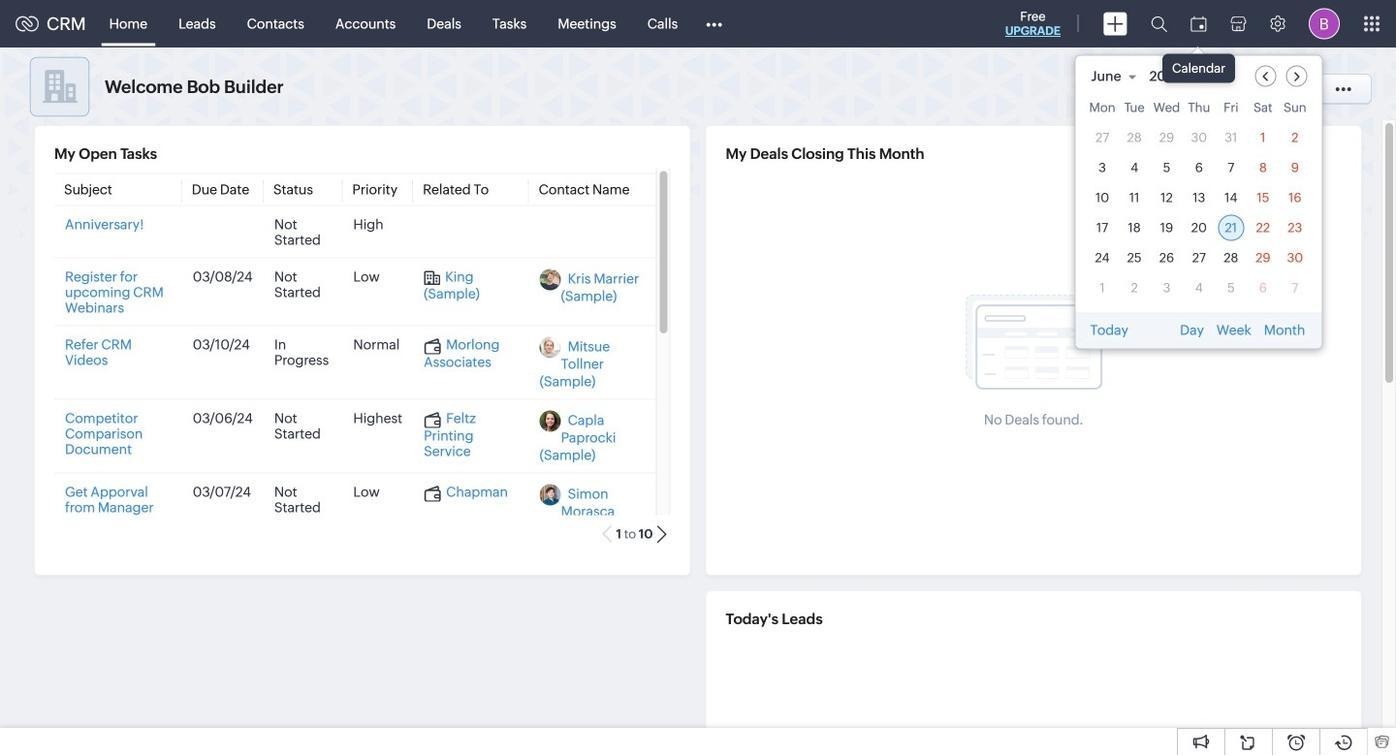Task type: vqa. For each thing, say whether or not it's contained in the screenshot.
Monday Column Header
yes



Task type: locate. For each thing, give the bounding box(es) containing it.
row
[[1089, 100, 1308, 121], [1089, 125, 1308, 151], [1089, 155, 1308, 181], [1089, 185, 1308, 211], [1089, 215, 1308, 241], [1089, 245, 1308, 271], [1089, 275, 1308, 301]]

7 row from the top
[[1089, 275, 1308, 301]]

None field
[[1090, 65, 1146, 87], [1148, 65, 1207, 87], [1090, 65, 1146, 87], [1148, 65, 1207, 87]]

saturday column header
[[1250, 100, 1276, 121]]

wednesday column header
[[1153, 100, 1180, 121]]

3 row from the top
[[1089, 155, 1308, 181]]

tuesday column header
[[1121, 100, 1148, 121]]

grid
[[1076, 96, 1322, 313]]

1 row from the top
[[1089, 100, 1308, 121]]

search image
[[1151, 16, 1167, 32]]

create menu image
[[1103, 12, 1128, 35]]

friday column header
[[1218, 100, 1244, 121]]



Task type: describe. For each thing, give the bounding box(es) containing it.
logo image
[[16, 16, 39, 32]]

Other Modules field
[[693, 8, 735, 39]]

4 row from the top
[[1089, 185, 1308, 211]]

profile image
[[1309, 8, 1340, 39]]

create menu element
[[1092, 0, 1139, 47]]

sunday column header
[[1282, 100, 1308, 121]]

5 row from the top
[[1089, 215, 1308, 241]]

profile element
[[1297, 0, 1352, 47]]

search element
[[1139, 0, 1179, 48]]

calendar image
[[1191, 16, 1207, 32]]

6 row from the top
[[1089, 245, 1308, 271]]

monday column header
[[1089, 100, 1116, 121]]

2 row from the top
[[1089, 125, 1308, 151]]

thursday column header
[[1186, 100, 1212, 121]]



